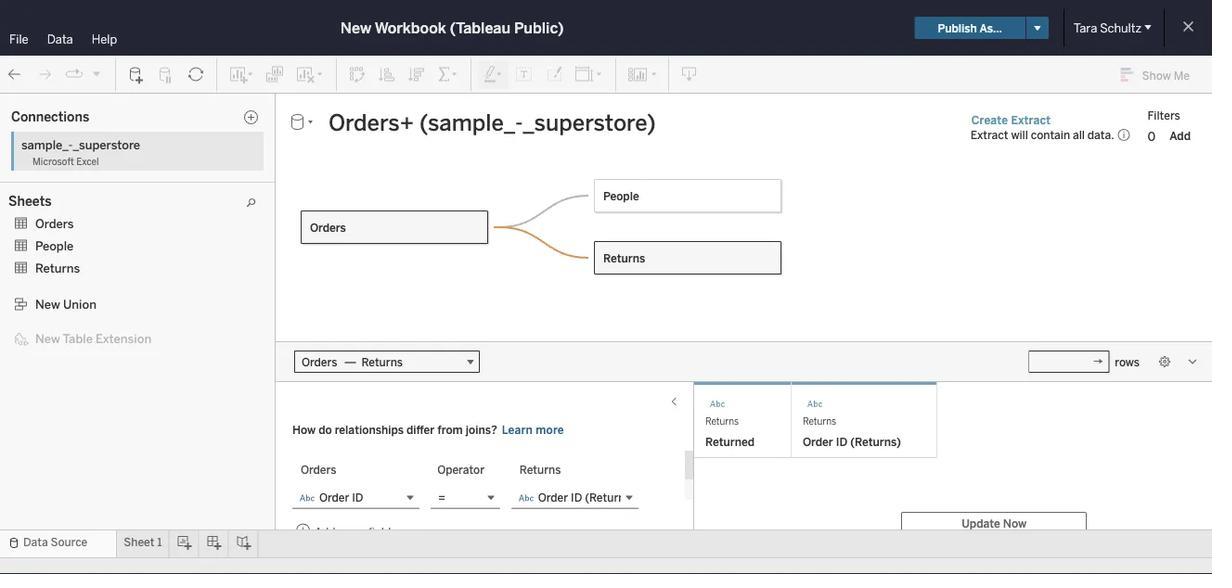 Task type: describe. For each thing, give the bounding box(es) containing it.
tara
[[1074, 20, 1098, 35]]

create extract
[[972, 114, 1051, 127]]

swap rows and columns image
[[348, 65, 367, 84]]

operator
[[438, 463, 485, 477]]

relationships
[[335, 424, 404, 437]]

now
[[1004, 517, 1027, 530]]

model
[[17, 271, 52, 286]]

new worksheet image
[[228, 65, 254, 84]]

median
[[39, 197, 78, 211]]

clear sheet image
[[295, 65, 325, 84]]

show me
[[1143, 68, 1190, 82]]

0
[[1148, 129, 1156, 144]]

public)
[[514, 19, 564, 37]]

joins?
[[466, 424, 497, 437]]

learn
[[502, 424, 533, 437]]

help
[[92, 32, 117, 46]]

2 vertical spatial data
[[23, 536, 48, 550]]

workbook
[[375, 19, 446, 37]]

do
[[319, 424, 332, 437]]

average with 95% ci
[[39, 295, 148, 308]]

redo image
[[35, 65, 54, 84]]

here
[[862, 378, 885, 391]]

schultz
[[1101, 20, 1142, 35]]

data source
[[23, 536, 88, 550]]

new workbook (tableau public)
[[341, 19, 564, 37]]

rows
[[1115, 355, 1140, 369]]

returns order id (returns)
[[803, 416, 901, 449]]

0 vertical spatial data
[[47, 32, 73, 46]]

trend
[[39, 332, 68, 345]]

more
[[536, 424, 564, 437]]

new for new union
[[35, 297, 60, 312]]

marks
[[214, 197, 246, 210]]

analytics
[[85, 99, 139, 114]]

returns inside 'returns order id (returns)'
[[803, 416, 837, 427]]

contain
[[1031, 128, 1071, 142]]

filters
[[1148, 109, 1181, 122]]

sheets
[[8, 194, 52, 210]]

order
[[803, 436, 834, 449]]

table
[[63, 331, 93, 346]]

how
[[292, 424, 316, 437]]

totals image
[[437, 65, 460, 84]]

(returns)
[[851, 436, 901, 449]]

with for median
[[80, 197, 103, 211]]

new union
[[35, 297, 96, 312]]

1 horizontal spatial people
[[604, 189, 639, 203]]

me
[[1174, 68, 1190, 82]]

sheet
[[124, 536, 155, 550]]

add button
[[1162, 127, 1200, 146]]

(tableau
[[450, 19, 511, 37]]

line for average line
[[84, 179, 106, 192]]

quartiles
[[105, 197, 153, 211]]

with for average
[[84, 295, 106, 308]]

size
[[264, 274, 284, 286]]

all
[[1073, 128, 1085, 142]]

sheet 1
[[124, 536, 162, 550]]

id
[[836, 436, 848, 449]]

constant
[[39, 160, 87, 174]]

fit image
[[575, 65, 604, 84]]

duplicate image
[[266, 65, 284, 84]]

field
[[837, 378, 859, 391]]

sort descending image
[[408, 65, 426, 84]]

as...
[[980, 21, 1003, 35]]

pause auto updates image
[[157, 65, 175, 84]]

format workbook image
[[545, 65, 564, 84]]

publish
[[938, 21, 978, 35]]

line for constant line
[[90, 160, 112, 174]]



Task type: locate. For each thing, give the bounding box(es) containing it.
1 horizontal spatial extract
[[1012, 114, 1051, 127]]

1 average from the top
[[39, 179, 81, 192]]

average down the model
[[39, 295, 81, 308]]

2 vertical spatial new
[[35, 331, 60, 346]]

pages
[[214, 99, 245, 113]]

returns
[[604, 252, 646, 265], [35, 261, 80, 276], [706, 416, 739, 427], [803, 416, 837, 427], [520, 463, 561, 477]]

extract inside create extract link
[[1012, 114, 1051, 127]]

create
[[972, 114, 1009, 127]]

sample_-_superstore microsoft excel
[[21, 137, 140, 167]]

sample_-
[[21, 137, 73, 152]]

1 vertical spatial data
[[11, 99, 38, 114]]

0 vertical spatial line
[[90, 160, 112, 174]]

0 vertical spatial extract
[[1012, 114, 1051, 127]]

replay animation image down the "help"
[[91, 68, 102, 79]]

how do relationships differ from joins? learn more
[[292, 424, 564, 437]]

data up redo image
[[47, 32, 73, 46]]

show
[[1143, 68, 1172, 82]]

collapse image
[[170, 101, 181, 112]]

plot
[[61, 216, 83, 229]]

0 vertical spatial new
[[341, 19, 372, 37]]

_superstore
[[73, 137, 140, 152]]

show labels image
[[515, 65, 534, 84]]

data down undo image
[[11, 99, 38, 114]]

0 vertical spatial people
[[604, 189, 639, 203]]

learn more link
[[501, 423, 565, 438]]

file
[[9, 32, 28, 46]]

highlight image
[[483, 65, 504, 84]]

trend line
[[39, 332, 93, 345]]

None text field
[[321, 109, 954, 137], [1029, 351, 1110, 373], [321, 109, 954, 137], [1029, 351, 1110, 373]]

new for new table extension
[[35, 331, 60, 346]]

median with quartiles
[[39, 197, 153, 211]]

returned
[[706, 436, 755, 449]]

orders
[[35, 216, 74, 231], [310, 221, 346, 234], [301, 463, 336, 477]]

drop field here
[[808, 378, 885, 391]]

1 vertical spatial new
[[35, 297, 60, 312]]

2 vertical spatial line
[[71, 332, 93, 345]]

with down average line
[[80, 197, 103, 211]]

data left source on the bottom of page
[[23, 536, 48, 550]]

undo image
[[6, 65, 24, 84]]

add
[[1170, 130, 1191, 143]]

new down the model
[[35, 297, 60, 312]]

new table extension
[[35, 331, 151, 346]]

people
[[604, 189, 639, 203], [35, 239, 74, 253]]

totals
[[39, 234, 70, 248]]

0 horizontal spatial people
[[35, 239, 74, 253]]

with
[[80, 197, 103, 211], [84, 295, 106, 308]]

0 vertical spatial average
[[39, 179, 81, 192]]

data.
[[1088, 128, 1115, 142]]

with left the 95%
[[84, 295, 106, 308]]

1 horizontal spatial replay animation image
[[91, 68, 102, 79]]

line
[[90, 160, 112, 174], [84, 179, 106, 192], [71, 332, 93, 345]]

extract
[[1012, 114, 1051, 127], [971, 128, 1009, 142]]

box
[[39, 216, 59, 229]]

drop
[[808, 378, 834, 391]]

rows
[[384, 130, 412, 144]]

average
[[39, 179, 81, 192], [39, 295, 81, 308]]

sort ascending image
[[378, 65, 396, 84]]

show me button
[[1113, 60, 1207, 89]]

will
[[1012, 128, 1029, 142]]

line for trend line
[[71, 332, 93, 345]]

tooltip
[[258, 326, 290, 338]]

new left table
[[35, 331, 60, 346]]

excel
[[76, 156, 99, 167]]

update now button
[[902, 513, 1087, 535]]

replay animation image
[[65, 65, 84, 84], [91, 68, 102, 79]]

95%
[[109, 295, 134, 308]]

average for average line
[[39, 179, 81, 192]]

new for new workbook (tableau public)
[[341, 19, 372, 37]]

update now
[[962, 517, 1027, 530]]

0 vertical spatial with
[[80, 197, 103, 211]]

1 vertical spatial extract
[[971, 128, 1009, 142]]

differ
[[407, 424, 435, 437]]

0 horizontal spatial extract
[[971, 128, 1009, 142]]

0 horizontal spatial replay animation image
[[65, 65, 84, 84]]

update
[[962, 517, 1001, 530]]

ci
[[136, 295, 148, 308]]

extract down the create
[[971, 128, 1009, 142]]

tara schultz
[[1074, 20, 1142, 35]]

publish as...
[[938, 21, 1003, 35]]

grid
[[695, 383, 1213, 530]]

microsoft
[[32, 156, 74, 167]]

summarize
[[17, 136, 82, 151]]

extract will contain all data.
[[971, 128, 1115, 142]]

average up 'median'
[[39, 179, 81, 192]]

line down _superstore
[[90, 160, 112, 174]]

2 average from the top
[[39, 295, 81, 308]]

line right trend
[[71, 332, 93, 345]]

download image
[[681, 65, 699, 84]]

from
[[438, 424, 463, 437]]

extension
[[96, 331, 151, 346]]

refresh data source image
[[187, 65, 205, 84]]

create extract link
[[971, 113, 1052, 128]]

extract up "will"
[[1012, 114, 1051, 127]]

1 vertical spatial people
[[35, 239, 74, 253]]

1
[[157, 536, 162, 550]]

columns
[[384, 99, 431, 112]]

union
[[63, 297, 96, 312]]

source
[[51, 536, 88, 550]]

new data source image
[[127, 65, 146, 84]]

line up median with quartiles at the top of page
[[84, 179, 106, 192]]

1 vertical spatial line
[[84, 179, 106, 192]]

publish as... button
[[915, 17, 1026, 39]]

average for average with 95% ci
[[39, 295, 81, 308]]

grid containing returned
[[695, 383, 1213, 530]]

data
[[47, 32, 73, 46], [11, 99, 38, 114], [23, 536, 48, 550]]

connections
[[11, 109, 89, 125]]

1 vertical spatial with
[[84, 295, 106, 308]]

show/hide cards image
[[628, 65, 657, 84]]

box plot
[[39, 216, 83, 229]]

average line
[[39, 179, 106, 192]]

constant line
[[39, 160, 112, 174]]

1 vertical spatial average
[[39, 295, 81, 308]]

new up swap rows and columns image
[[341, 19, 372, 37]]

replay animation image right redo image
[[65, 65, 84, 84]]



Task type: vqa. For each thing, say whether or not it's contained in the screenshot.
Download IMAGE
yes



